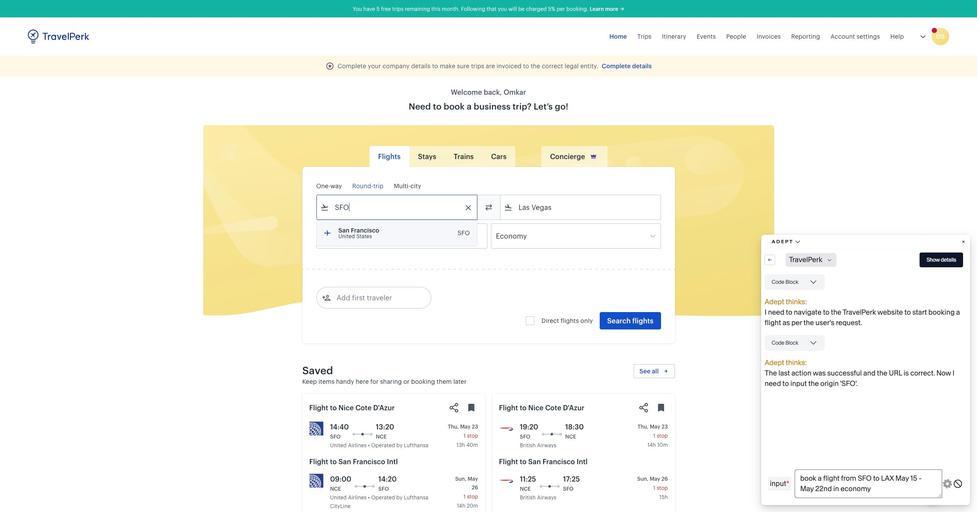 Task type: vqa. For each thing, say whether or not it's contained in the screenshot.
United Airlines image in the left of the page
yes



Task type: locate. For each thing, give the bounding box(es) containing it.
1 british airways image from the top
[[499, 422, 513, 436]]

1 vertical spatial united airlines image
[[309, 475, 323, 489]]

united airlines image
[[309, 422, 323, 436], [309, 475, 323, 489]]

2 united airlines image from the top
[[309, 475, 323, 489]]

0 vertical spatial united airlines image
[[309, 422, 323, 436]]

british airways image
[[499, 422, 513, 436], [499, 475, 513, 489]]

Depart text field
[[329, 224, 374, 249]]

1 vertical spatial british airways image
[[499, 475, 513, 489]]

0 vertical spatial british airways image
[[499, 422, 513, 436]]

Return text field
[[381, 224, 426, 249]]



Task type: describe. For each thing, give the bounding box(es) containing it.
2 british airways image from the top
[[499, 475, 513, 489]]

1 united airlines image from the top
[[309, 422, 323, 436]]

To search field
[[513, 201, 649, 215]]

Add first traveler search field
[[331, 291, 421, 305]]

From search field
[[329, 201, 466, 215]]



